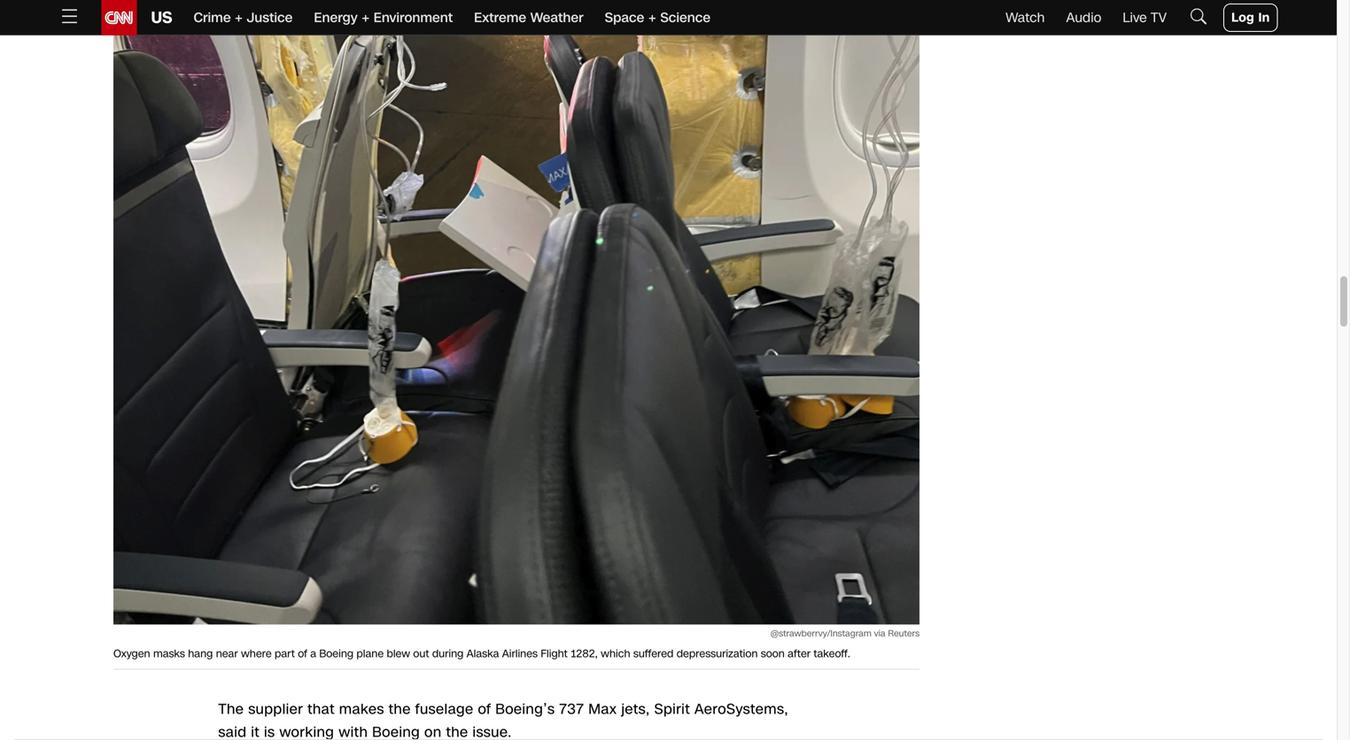 Task type: locate. For each thing, give the bounding box(es) containing it.
of left a
[[298, 647, 307, 662]]

+ right energy
[[362, 8, 370, 27]]

0 vertical spatial the
[[389, 700, 411, 720]]

boeing
[[319, 647, 354, 662], [372, 723, 420, 741]]

of up "issue." on the bottom left of the page
[[478, 700, 491, 720]]

1 horizontal spatial of
[[478, 700, 491, 720]]

+ for energy
[[362, 8, 370, 27]]

watch
[[1006, 8, 1045, 27]]

a
[[310, 647, 316, 662]]

alaska
[[467, 647, 499, 662]]

0 vertical spatial boeing
[[319, 647, 354, 662]]

energy
[[314, 8, 358, 27]]

near
[[216, 647, 238, 662]]

2 horizontal spatial +
[[648, 8, 656, 27]]

live tv
[[1123, 8, 1167, 27]]

plane
[[357, 647, 384, 662]]

3 + from the left
[[648, 8, 656, 27]]

crime
[[194, 8, 231, 27]]

extreme weather
[[474, 8, 583, 27]]

the right on
[[446, 723, 468, 741]]

boeing right a
[[319, 647, 354, 662]]

spirit
[[654, 700, 690, 720]]

weather
[[530, 8, 583, 27]]

2 + from the left
[[362, 8, 370, 27]]

soon
[[761, 647, 785, 662]]

live
[[1123, 8, 1147, 27]]

airlines
[[502, 647, 538, 662]]

1 vertical spatial the
[[446, 723, 468, 741]]

via
[[874, 628, 886, 640]]

the
[[389, 700, 411, 720], [446, 723, 468, 741]]

on
[[424, 723, 442, 741]]

1 horizontal spatial boeing
[[372, 723, 420, 741]]

1 + from the left
[[235, 8, 243, 27]]

watch link
[[1006, 8, 1045, 27]]

aerosystems,
[[694, 700, 788, 720]]

audio
[[1066, 8, 1101, 27]]

extreme weather link
[[474, 0, 583, 35]]

737
[[559, 700, 584, 720]]

hang
[[188, 647, 213, 662]]

where
[[241, 647, 272, 662]]

0 horizontal spatial of
[[298, 647, 307, 662]]

tv
[[1151, 8, 1167, 27]]

boeing left on
[[372, 723, 420, 741]]

1282,
[[571, 647, 598, 662]]

1 vertical spatial of
[[478, 700, 491, 720]]

with
[[339, 723, 368, 741]]

during
[[432, 647, 464, 662]]

jets,
[[621, 700, 650, 720]]

max
[[588, 700, 617, 720]]

1 vertical spatial boeing
[[372, 723, 420, 741]]

0 horizontal spatial +
[[235, 8, 243, 27]]

0 vertical spatial of
[[298, 647, 307, 662]]

us
[[151, 7, 172, 29]]

+ for crime
[[235, 8, 243, 27]]

after
[[788, 647, 811, 662]]

the right makes
[[389, 700, 411, 720]]

+ right crime
[[235, 8, 243, 27]]

masks
[[153, 647, 185, 662]]

1 horizontal spatial +
[[362, 8, 370, 27]]

of inside the supplier that makes the fuselage of boeing's 737 max jets, spirit aerosystems, said it is working with boeing on the issue.
[[478, 700, 491, 720]]

search icon image
[[1188, 6, 1209, 27]]

of
[[298, 647, 307, 662], [478, 700, 491, 720]]

environment
[[374, 8, 453, 27]]

+ right the space
[[648, 8, 656, 27]]

is
[[264, 723, 275, 741]]

depressurization
[[677, 647, 758, 662]]

log in link
[[1224, 4, 1278, 32]]

that
[[307, 700, 335, 720]]

energy + environment link
[[314, 0, 453, 35]]

audio link
[[1066, 8, 1101, 27]]

+
[[235, 8, 243, 27], [362, 8, 370, 27], [648, 8, 656, 27]]



Task type: describe. For each thing, give the bounding box(es) containing it.
0 horizontal spatial the
[[389, 700, 411, 720]]

crime + justice link
[[194, 0, 293, 35]]

takeoff.
[[814, 647, 850, 662]]

crime + justice
[[194, 8, 293, 27]]

log
[[1232, 9, 1254, 26]]

@strawberrvy/instagram
[[771, 628, 872, 640]]

makes
[[339, 700, 384, 720]]

suffered
[[633, 647, 674, 662]]

issue.
[[473, 723, 512, 741]]

space + science link
[[605, 0, 711, 35]]

boeing's
[[495, 700, 555, 720]]

the
[[218, 700, 244, 720]]

1 horizontal spatial the
[[446, 723, 468, 741]]

space + science
[[605, 8, 711, 27]]

extreme
[[474, 8, 526, 27]]

the supplier that makes the fuselage of boeing's 737 max jets, spirit aerosystems, said it is working with boeing on the issue.
[[218, 700, 788, 741]]

@strawberrvy/instagram via reuters
[[771, 628, 920, 640]]

justice
[[247, 8, 293, 27]]

part
[[275, 647, 295, 662]]

log in
[[1232, 9, 1270, 26]]

in
[[1258, 9, 1270, 26]]

out
[[413, 647, 429, 662]]

of for part
[[298, 647, 307, 662]]

supplier
[[248, 700, 303, 720]]

blew
[[387, 647, 410, 662]]

boeing inside the supplier that makes the fuselage of boeing's 737 max jets, spirit aerosystems, said it is working with boeing on the issue.
[[372, 723, 420, 741]]

oxygen masks hang near where part of a boeing plane blew out during alaska airlines flight 1282, which suffered depressurization soon after takeoff.
[[113, 647, 850, 662]]

of for fuselage
[[478, 700, 491, 720]]

which
[[601, 647, 630, 662]]

working
[[279, 723, 334, 741]]

fuselage
[[415, 700, 474, 720]]

said
[[218, 723, 247, 741]]

passenger oxygen masks hang from the roof next to a missing window and a portion of a side wall of an alaska airlines flight 1282, which had been bound for ontario, california and suffered depressurization soon after departing, in portland, oregon, u.s., january 5, 2024 in this picture obtained from social media. image
[[113, 0, 920, 625]]

energy + environment
[[314, 8, 453, 27]]

0 horizontal spatial boeing
[[319, 647, 354, 662]]

open menu icon image
[[59, 6, 80, 27]]

oxygen
[[113, 647, 150, 662]]

us link
[[137, 0, 172, 35]]

space
[[605, 8, 644, 27]]

science
[[660, 8, 711, 27]]

flight
[[541, 647, 568, 662]]

+ for space
[[648, 8, 656, 27]]

live tv link
[[1123, 8, 1167, 27]]

reuters
[[888, 628, 920, 640]]

it
[[251, 723, 260, 741]]



Task type: vqa. For each thing, say whether or not it's contained in the screenshot.
2024 Elections
no



